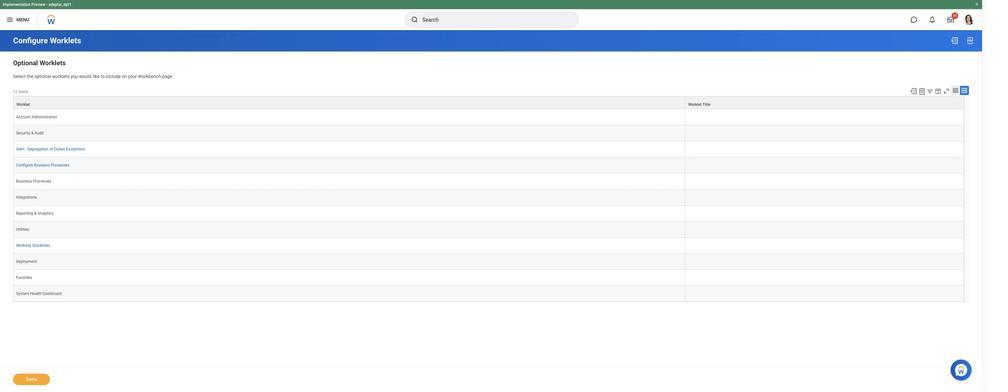 Task type: describe. For each thing, give the bounding box(es) containing it.
dashboard
[[43, 292, 62, 296]]

system health dashboard row
[[13, 286, 965, 302]]

alert - segregation of duties exceptions row
[[13, 141, 965, 157]]

alert - segregation of duties exceptions
[[16, 147, 85, 152]]

deployment element
[[16, 258, 37, 264]]

Search Workday  search field
[[423, 12, 565, 27]]

like
[[93, 74, 100, 79]]

cell for reporting & analytics row
[[686, 206, 965, 222]]

cell for business processes row
[[686, 174, 965, 190]]

profile logan mcneil image
[[964, 14, 975, 26]]

business processes row
[[13, 174, 965, 190]]

reporting & analytics element
[[16, 210, 54, 216]]

row containing worklet
[[13, 96, 965, 109]]

integrations element
[[16, 194, 37, 200]]

workday quicklinks link
[[16, 242, 50, 248]]

security
[[16, 131, 30, 136]]

menu banner
[[0, 0, 983, 30]]

reporting & analytics
[[16, 211, 54, 216]]

configure business processes row
[[13, 157, 965, 174]]

select to filter grid data image
[[927, 88, 934, 95]]

utilities
[[16, 227, 29, 232]]

optional worklets
[[13, 59, 66, 67]]

business processes element
[[16, 178, 51, 184]]

notifications large image
[[930, 16, 936, 23]]

worklets for optional worklets
[[40, 59, 66, 67]]

12
[[13, 90, 18, 94]]

you
[[71, 74, 78, 79]]

view printable version (pdf) image
[[967, 37, 975, 45]]

utilities element
[[16, 226, 29, 232]]

cell for security & audit row
[[686, 125, 965, 141]]

33
[[954, 14, 957, 17]]

adeptai_dpt1
[[49, 2, 72, 7]]

worklet title
[[689, 102, 711, 107]]

account administration
[[16, 115, 57, 119]]

favorites
[[16, 276, 32, 280]]

workday quicklinks
[[16, 243, 50, 248]]

cell for workday quicklinks row
[[686, 238, 965, 254]]

deployment
[[16, 260, 37, 264]]

cell for deployment 'row'
[[686, 254, 965, 270]]

include
[[106, 74, 121, 79]]

alert - segregation of duties exceptions link
[[16, 146, 85, 152]]

security & audit element
[[16, 130, 44, 136]]

12 items
[[13, 90, 28, 94]]

& for reporting
[[34, 211, 37, 216]]

title
[[703, 102, 711, 107]]

workbench
[[138, 74, 161, 79]]

security & audit row
[[13, 125, 965, 141]]

worklet for worklet title
[[689, 102, 702, 107]]

preview
[[31, 2, 45, 7]]

configure worklets
[[13, 36, 81, 45]]

items
[[19, 90, 28, 94]]

toolbar inside optional worklets group
[[908, 86, 970, 96]]

close environment banner image
[[975, 2, 979, 6]]

configure worklets main content
[[0, 30, 983, 392]]

integrations
[[16, 195, 37, 200]]

export to excel image for worklets
[[951, 37, 959, 45]]

- inside row
[[25, 147, 26, 152]]

worklet title button
[[686, 96, 964, 109]]

exceptions
[[66, 147, 85, 152]]

cell for integrations row
[[686, 190, 965, 206]]

worklets
[[52, 74, 70, 79]]

0 vertical spatial processes
[[51, 163, 69, 168]]

done button
[[13, 374, 50, 386]]

audit
[[35, 131, 44, 136]]

select the optional worklets you would like to include on your workbench page.
[[13, 74, 173, 79]]

worklet button
[[13, 96, 685, 109]]

business inside business processes element
[[16, 179, 32, 184]]

export to worksheets image
[[919, 88, 927, 95]]

business processes
[[16, 179, 51, 184]]

configure business processes link
[[16, 162, 69, 168]]

cell for 'utilities' row
[[686, 222, 965, 238]]

implementation
[[3, 2, 30, 7]]

integrations row
[[13, 190, 965, 206]]

administration
[[32, 115, 57, 119]]

reporting
[[16, 211, 33, 216]]

33 button
[[944, 12, 959, 27]]

favorites row
[[13, 270, 965, 286]]



Task type: vqa. For each thing, say whether or not it's contained in the screenshot.
select
yes



Task type: locate. For each thing, give the bounding box(es) containing it.
on
[[122, 74, 127, 79]]

0 horizontal spatial &
[[31, 131, 34, 136]]

fullscreen image
[[943, 88, 951, 95]]

cell for the alert - segregation of duties exceptions row
[[686, 141, 965, 157]]

8 cell from the top
[[686, 222, 965, 238]]

12 cell from the top
[[686, 286, 965, 302]]

implementation preview -   adeptai_dpt1
[[3, 2, 72, 7]]

worklet
[[16, 102, 30, 107], [689, 102, 702, 107]]

deployment row
[[13, 254, 965, 270]]

processes
[[51, 163, 69, 168], [33, 179, 51, 184]]

1 horizontal spatial export to excel image
[[951, 37, 959, 45]]

0 vertical spatial &
[[31, 131, 34, 136]]

account
[[16, 115, 31, 119]]

processes down duties in the left of the page
[[51, 163, 69, 168]]

0 vertical spatial export to excel image
[[951, 37, 959, 45]]

1 horizontal spatial worklet
[[689, 102, 702, 107]]

- inside the menu banner
[[46, 2, 48, 7]]

export to excel image left view printable version (pdf) image
[[951, 37, 959, 45]]

configure for configure business processes
[[16, 163, 33, 168]]

- right alert
[[25, 147, 26, 152]]

optional
[[13, 59, 38, 67]]

cell for 'favorites' "row"
[[686, 270, 965, 286]]

configure business processes
[[16, 163, 69, 168]]

select
[[13, 74, 26, 79]]

export to excel image left export to worksheets image
[[910, 88, 918, 95]]

security & audit
[[16, 131, 44, 136]]

4 cell from the top
[[686, 157, 965, 174]]

worklet inside popup button
[[689, 102, 702, 107]]

alert
[[16, 147, 24, 152]]

0 vertical spatial -
[[46, 2, 48, 7]]

& for security
[[31, 131, 34, 136]]

1 horizontal spatial &
[[34, 211, 37, 216]]

business
[[34, 163, 50, 168], [16, 179, 32, 184]]

11 cell from the top
[[686, 270, 965, 286]]

& inside row
[[31, 131, 34, 136]]

&
[[31, 131, 34, 136], [34, 211, 37, 216]]

0 vertical spatial configure
[[13, 36, 48, 45]]

favorites element
[[16, 274, 32, 280]]

cell for system health dashboard row
[[686, 286, 965, 302]]

system
[[16, 292, 29, 296]]

1 horizontal spatial business
[[34, 163, 50, 168]]

0 vertical spatial business
[[34, 163, 50, 168]]

row
[[13, 96, 965, 109]]

configure
[[13, 36, 48, 45], [16, 163, 33, 168]]

- right preview
[[46, 2, 48, 7]]

optional worklets group
[[13, 58, 970, 303]]

configure down alert
[[16, 163, 33, 168]]

processes down configure business processes
[[33, 179, 51, 184]]

worklets
[[50, 36, 81, 45], [40, 59, 66, 67]]

duties
[[54, 147, 65, 152]]

your
[[128, 74, 137, 79]]

7 cell from the top
[[686, 206, 965, 222]]

account administration row
[[13, 109, 965, 125]]

worklet inside popup button
[[16, 102, 30, 107]]

business inside configure business processes link
[[34, 163, 50, 168]]

system health dashboard element
[[16, 290, 62, 296]]

0 horizontal spatial business
[[16, 179, 32, 184]]

0 horizontal spatial -
[[25, 147, 26, 152]]

inbox large image
[[948, 16, 954, 23]]

cell
[[686, 109, 965, 125], [686, 125, 965, 141], [686, 141, 965, 157], [686, 157, 965, 174], [686, 174, 965, 190], [686, 190, 965, 206], [686, 206, 965, 222], [686, 222, 965, 238], [686, 238, 965, 254], [686, 254, 965, 270], [686, 270, 965, 286], [686, 286, 965, 302]]

menu
[[16, 17, 29, 22]]

click to view/edit grid preferences image
[[935, 88, 942, 95]]

0 horizontal spatial worklet
[[16, 102, 30, 107]]

of
[[49, 147, 53, 152]]

workday
[[16, 243, 31, 248]]

1 horizontal spatial -
[[46, 2, 48, 7]]

business up integrations element
[[16, 179, 32, 184]]

0 vertical spatial worklets
[[50, 36, 81, 45]]

& left audit
[[31, 131, 34, 136]]

1 vertical spatial -
[[25, 147, 26, 152]]

3 cell from the top
[[686, 141, 965, 157]]

done
[[26, 377, 37, 382]]

expand table image
[[962, 87, 968, 94]]

health
[[30, 292, 42, 296]]

worklet for worklet
[[16, 102, 30, 107]]

1 vertical spatial export to excel image
[[910, 88, 918, 95]]

workday quicklinks row
[[13, 238, 965, 254]]

5 cell from the top
[[686, 174, 965, 190]]

reporting & analytics row
[[13, 206, 965, 222]]

utilities row
[[13, 222, 965, 238]]

worklets for configure worklets
[[50, 36, 81, 45]]

justify image
[[6, 16, 14, 24]]

1 vertical spatial &
[[34, 211, 37, 216]]

optional
[[34, 74, 51, 79]]

1 vertical spatial worklets
[[40, 59, 66, 67]]

cell for account administration 'row'
[[686, 109, 965, 125]]

configure inside row
[[16, 163, 33, 168]]

2 worklet from the left
[[689, 102, 702, 107]]

1 vertical spatial configure
[[16, 163, 33, 168]]

configure for configure worklets
[[13, 36, 48, 45]]

segregation
[[27, 147, 48, 152]]

& inside row
[[34, 211, 37, 216]]

toolbar
[[908, 86, 970, 96]]

1 vertical spatial business
[[16, 179, 32, 184]]

1 vertical spatial processes
[[33, 179, 51, 184]]

menu button
[[0, 9, 38, 30]]

business down the segregation
[[34, 163, 50, 168]]

analytics
[[37, 211, 54, 216]]

the
[[27, 74, 33, 79]]

account administration element
[[16, 114, 57, 119]]

6 cell from the top
[[686, 190, 965, 206]]

optional worklets button
[[13, 59, 66, 67]]

& left analytics
[[34, 211, 37, 216]]

10 cell from the top
[[686, 254, 965, 270]]

worklet left title
[[689, 102, 702, 107]]

2 cell from the top
[[686, 125, 965, 141]]

0 horizontal spatial export to excel image
[[910, 88, 918, 95]]

cell for configure business processes row
[[686, 157, 965, 174]]

export to excel image
[[951, 37, 959, 45], [910, 88, 918, 95]]

1 worklet from the left
[[16, 102, 30, 107]]

system health dashboard
[[16, 292, 62, 296]]

table image
[[953, 87, 959, 94]]

-
[[46, 2, 48, 7], [25, 147, 26, 152]]

9 cell from the top
[[686, 238, 965, 254]]

worklets inside optional worklets group
[[40, 59, 66, 67]]

search image
[[411, 16, 419, 24]]

export to excel image for items
[[910, 88, 918, 95]]

quicklinks
[[32, 243, 50, 248]]

would
[[79, 74, 91, 79]]

to
[[101, 74, 105, 79]]

1 cell from the top
[[686, 109, 965, 125]]

worklet up account
[[16, 102, 30, 107]]

configure down menu on the left
[[13, 36, 48, 45]]

page.
[[162, 74, 173, 79]]



